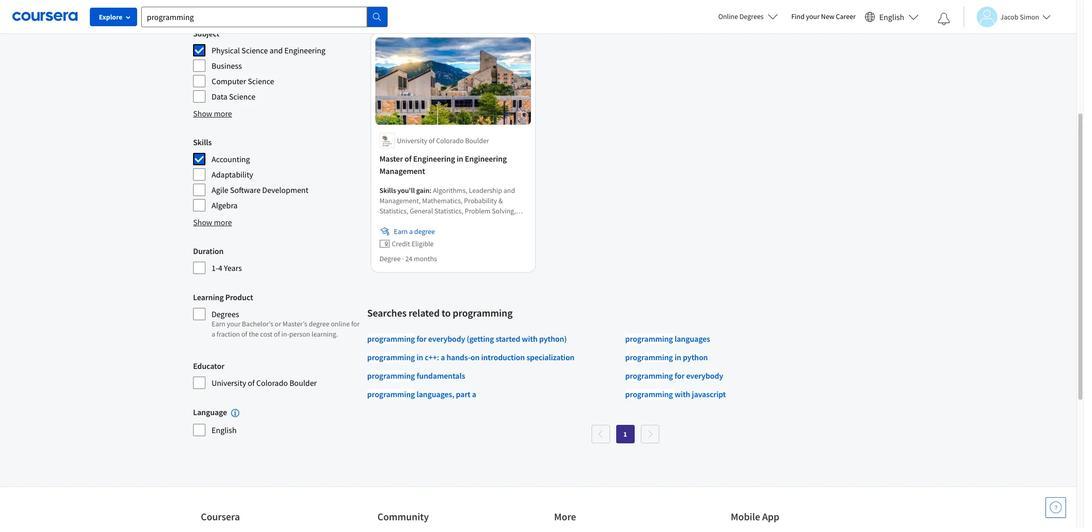 Task type: vqa. For each thing, say whether or not it's contained in the screenshot.
bottommost your
yes



Task type: describe. For each thing, give the bounding box(es) containing it.
simon
[[1020, 12, 1040, 21]]

skills group
[[193, 136, 361, 212]]

years
[[224, 263, 242, 273]]

online
[[331, 320, 350, 329]]

educator
[[193, 361, 225, 371]]

credit eligible
[[392, 240, 434, 249]]

jacob simon
[[1001, 12, 1040, 21]]

programming in python
[[625, 353, 708, 363]]

in-
[[281, 330, 289, 339]]

language group
[[193, 406, 361, 437]]

show for data science
[[193, 108, 212, 119]]

and inside subject group
[[270, 45, 283, 55]]

started
[[496, 334, 520, 344]]

hands
[[447, 353, 468, 363]]

everybody for programming for everybody ( getting
[[428, 334, 465, 344]]

earn a degree
[[394, 227, 435, 237]]

jacob simon button
[[964, 6, 1051, 27]]

of left in-
[[274, 330, 280, 339]]

programming for programming in python
[[625, 353, 673, 363]]

1-
[[212, 263, 218, 273]]

english inside language group
[[212, 425, 237, 436]]

master of engineering in engineering management link
[[380, 153, 527, 177]]

physical science and engineering inside button
[[374, 7, 474, 16]]

person
[[289, 330, 310, 339]]

a right ++:
[[441, 353, 445, 363]]

jacob
[[1001, 12, 1019, 21]]

-
[[468, 353, 471, 363]]

24
[[405, 254, 413, 264]]

subject
[[193, 28, 219, 39]]

master of engineering in engineering management
[[380, 154, 507, 176]]

physical science and engineering inside subject group
[[212, 45, 326, 55]]

0 vertical spatial degree
[[414, 227, 435, 237]]

degrees inside learning product group
[[212, 309, 239, 320]]

degree
[[380, 254, 401, 264]]

career
[[836, 12, 856, 21]]

your for earn
[[227, 320, 241, 329]]

management
[[380, 166, 425, 176]]

duration
[[193, 246, 224, 256]]

information about this filter group image
[[231, 410, 239, 418]]

colorado inside educator group
[[256, 378, 288, 388]]

programming for programming for everybody ( getting
[[367, 334, 415, 344]]

computer science
[[212, 76, 274, 86]]

skills you'll gain :
[[380, 186, 433, 195]]

you'll
[[398, 186, 415, 195]]

python for programming in python
[[683, 353, 708, 363]]

agile software development
[[212, 185, 309, 195]]

programming for programming fundamentals
[[367, 371, 415, 381]]

adaptability
[[212, 170, 253, 180]]

skills for skills you'll gain :
[[380, 186, 396, 195]]

part
[[456, 390, 471, 400]]

more
[[554, 511, 576, 524]]

1
[[624, 430, 627, 439]]

:
[[430, 186, 432, 195]]

on
[[471, 353, 480, 363]]

earn for earn a degree
[[394, 227, 408, 237]]

coursera image
[[12, 8, 78, 25]]

of inside master of engineering in engineering management
[[405, 154, 412, 164]]

earn for earn your bachelor's or master's degree online for a fraction of the cost of in-person learning.
[[212, 320, 225, 329]]

introduction
[[481, 353, 525, 363]]

What do you want to learn? text field
[[141, 6, 367, 27]]

1 button
[[616, 426, 635, 444]]

everybody for programming for everybody
[[686, 371, 723, 381]]

degrees inside popup button
[[740, 12, 764, 21]]

with for started
[[522, 334, 538, 344]]

software
[[230, 185, 261, 195]]

python for started with python )
[[539, 334, 564, 344]]

and inside button
[[425, 7, 436, 16]]

4
[[218, 263, 222, 273]]

0 vertical spatial boulder
[[465, 136, 489, 146]]

new
[[821, 12, 835, 21]]

in for programming in c ++: a hands - on introduction specialization
[[417, 353, 423, 363]]

programming for programming languages
[[625, 334, 673, 344]]

cost
[[260, 330, 273, 339]]

accounting
[[212, 154, 250, 164]]

for for programming for everybody
[[675, 371, 685, 381]]

fundamentals
[[417, 371, 465, 381]]

bachelor's
[[242, 320, 273, 329]]

programming fundamentals
[[367, 371, 465, 381]]

coursera
[[201, 511, 240, 524]]

the
[[249, 330, 259, 339]]

c
[[425, 353, 429, 363]]

subject group
[[193, 27, 361, 103]]

community
[[378, 511, 429, 524]]

explore
[[99, 12, 123, 22]]

help center image
[[1050, 502, 1062, 514]]

learning product
[[193, 292, 253, 303]]

find
[[792, 12, 805, 21]]

language
[[193, 407, 227, 418]]

0 vertical spatial colorado
[[436, 136, 464, 146]]

searches related to programming
[[367, 307, 513, 320]]

programming for programming languages , part a
[[367, 390, 415, 400]]

online degrees
[[718, 12, 764, 21]]

explore button
[[90, 8, 137, 26]]

javascript
[[692, 390, 726, 400]]

show for algebra
[[193, 217, 212, 228]]

learning.
[[312, 330, 338, 339]]

find your new career link
[[786, 10, 861, 23]]

your for find
[[806, 12, 820, 21]]

boulder inside educator group
[[290, 378, 317, 388]]

programming with javascript
[[625, 390, 726, 400]]

physical inside subject group
[[212, 45, 240, 55]]

months
[[414, 254, 437, 264]]



Task type: locate. For each thing, give the bounding box(es) containing it.
english button
[[861, 0, 923, 33]]

python
[[539, 334, 564, 344], [683, 353, 708, 363]]

programming for programming in c ++: a hands - on introduction specialization
[[367, 353, 415, 363]]

boulder up the master of engineering in engineering management link
[[465, 136, 489, 146]]

english down information about this filter group icon
[[212, 425, 237, 436]]

in for programming in python
[[675, 353, 681, 363]]

2 show from the top
[[193, 217, 212, 228]]

languages for programming languages , part a
[[417, 390, 452, 400]]

programming down programming languages on the right of the page
[[625, 353, 673, 363]]

for up c
[[417, 334, 427, 344]]

(
[[467, 334, 469, 344]]

show more down the data
[[193, 108, 232, 119]]

data
[[212, 91, 227, 102]]

1 show from the top
[[193, 108, 212, 119]]

master
[[380, 154, 403, 164]]

1 horizontal spatial boulder
[[465, 136, 489, 146]]

0 vertical spatial more
[[214, 108, 232, 119]]

computer
[[212, 76, 246, 86]]

0 vertical spatial languages
[[675, 334, 710, 344]]

started with python )
[[496, 334, 567, 344]]

0 horizontal spatial university
[[212, 378, 246, 388]]

engineering inside button
[[438, 7, 474, 16]]

earn up credit
[[394, 227, 408, 237]]

university down educator
[[212, 378, 246, 388]]

2 show more button from the top
[[193, 216, 232, 229]]

for
[[351, 320, 360, 329], [417, 334, 427, 344], [675, 371, 685, 381]]

a right part
[[472, 390, 476, 400]]

in inside master of engineering in engineering management
[[457, 154, 463, 164]]

1 horizontal spatial and
[[425, 7, 436, 16]]

1 horizontal spatial languages
[[675, 334, 710, 344]]

programming in c ++: a hands - on introduction specialization
[[367, 353, 575, 363]]

1 vertical spatial degrees
[[212, 309, 239, 320]]

1 vertical spatial show more button
[[193, 216, 232, 229]]

languages down fundamentals
[[417, 390, 452, 400]]

2 show more from the top
[[193, 217, 232, 228]]

1 horizontal spatial degree
[[414, 227, 435, 237]]

getting
[[469, 334, 494, 344]]

duration group
[[193, 245, 361, 275]]

1 vertical spatial show
[[193, 217, 212, 228]]

1 vertical spatial boulder
[[290, 378, 317, 388]]

for right online
[[351, 320, 360, 329]]

with
[[522, 334, 538, 344], [675, 390, 690, 400]]

0 vertical spatial university of colorado boulder
[[397, 136, 489, 146]]

show more for data science
[[193, 108, 232, 119]]

searches
[[367, 307, 407, 320]]

boulder
[[465, 136, 489, 146], [290, 378, 317, 388]]

0 vertical spatial and
[[425, 7, 436, 16]]

1 vertical spatial physical
[[212, 45, 240, 55]]

1-4 years
[[212, 263, 242, 273]]

0 vertical spatial degrees
[[740, 12, 764, 21]]

of left the the
[[241, 330, 247, 339]]

0 vertical spatial everybody
[[428, 334, 465, 344]]

english right career
[[880, 12, 905, 22]]

programming down 'searches'
[[367, 334, 415, 344]]

2 more from the top
[[214, 217, 232, 228]]

colorado up the master of engineering in engineering management link
[[436, 136, 464, 146]]

learning product group
[[193, 291, 361, 344]]

++:
[[429, 353, 439, 363]]

your up fraction
[[227, 320, 241, 329]]

1 horizontal spatial colorado
[[436, 136, 464, 146]]

1 horizontal spatial python
[[683, 353, 708, 363]]

science
[[400, 7, 423, 16], [242, 45, 268, 55], [248, 76, 274, 86], [229, 91, 255, 102]]

earn up fraction
[[212, 320, 225, 329]]

0 vertical spatial skills
[[193, 137, 212, 147]]

1 horizontal spatial everybody
[[686, 371, 723, 381]]

1 horizontal spatial english
[[880, 12, 905, 22]]

1 vertical spatial languages
[[417, 390, 452, 400]]

earn inside earn your bachelor's or master's degree online for a fraction of the cost of in-person learning.
[[212, 320, 225, 329]]

engineering
[[438, 7, 474, 16], [284, 45, 326, 55], [413, 154, 455, 164], [465, 154, 507, 164]]

engineering inside subject group
[[284, 45, 326, 55]]

0 horizontal spatial python
[[539, 334, 564, 344]]

programming up programming in python
[[625, 334, 673, 344]]

related
[[409, 307, 440, 320]]

app
[[762, 511, 780, 524]]

physical inside 'physical science and engineering' button
[[374, 7, 399, 16]]

1 vertical spatial and
[[270, 45, 283, 55]]

degree · 24 months
[[380, 254, 437, 264]]

specialization
[[527, 353, 575, 363]]

0 horizontal spatial boulder
[[290, 378, 317, 388]]

1 vertical spatial everybody
[[686, 371, 723, 381]]

0 horizontal spatial physical science and engineering
[[212, 45, 326, 55]]

show
[[193, 108, 212, 119], [193, 217, 212, 228]]

0 horizontal spatial physical
[[212, 45, 240, 55]]

boulder up language group
[[290, 378, 317, 388]]

1 vertical spatial english
[[212, 425, 237, 436]]

physical science and engineering button
[[367, 4, 489, 20]]

more for data science
[[214, 108, 232, 119]]

of up language group
[[248, 378, 255, 388]]

programming up programming languages , part a
[[367, 371, 415, 381]]

1 horizontal spatial degrees
[[740, 12, 764, 21]]

2 vertical spatial for
[[675, 371, 685, 381]]

1 vertical spatial university of colorado boulder
[[212, 378, 317, 388]]

earn your bachelor's or master's degree online for a fraction of the cost of in-person learning.
[[212, 320, 360, 339]]

for for programming for everybody ( getting
[[417, 334, 427, 344]]

degree up learning.
[[309, 320, 329, 329]]

show more button down algebra
[[193, 216, 232, 229]]

algebra
[[212, 200, 238, 211]]

1 horizontal spatial in
[[457, 154, 463, 164]]

show more button for data science
[[193, 107, 232, 120]]

everybody up hands
[[428, 334, 465, 344]]

1 vertical spatial more
[[214, 217, 232, 228]]

to
[[442, 307, 451, 320]]

0 horizontal spatial and
[[270, 45, 283, 55]]

more for algebra
[[214, 217, 232, 228]]

programming languages , part a
[[367, 390, 476, 400]]

show more button down the data
[[193, 107, 232, 120]]

degrees
[[740, 12, 764, 21], [212, 309, 239, 320]]

mobile
[[731, 511, 760, 524]]

1 show more button from the top
[[193, 107, 232, 120]]

languages up programming in python
[[675, 334, 710, 344]]

programming up getting at the bottom left of the page
[[453, 307, 513, 320]]

python up specialization
[[539, 334, 564, 344]]

fraction
[[217, 330, 240, 339]]

1 horizontal spatial for
[[417, 334, 427, 344]]

0 vertical spatial physical
[[374, 7, 399, 16]]

None search field
[[141, 6, 388, 27]]

science inside button
[[400, 7, 423, 16]]

programming down programming in python
[[625, 371, 673, 381]]

with for programming
[[675, 390, 690, 400]]

everybody
[[428, 334, 465, 344], [686, 371, 723, 381]]

1 vertical spatial python
[[683, 353, 708, 363]]

gain
[[416, 186, 430, 195]]

your inside earn your bachelor's or master's degree online for a fraction of the cost of in-person learning.
[[227, 320, 241, 329]]

show more button for algebra
[[193, 216, 232, 229]]

your right find
[[806, 12, 820, 21]]

0 vertical spatial physical science and engineering
[[374, 7, 474, 16]]

master's
[[283, 320, 307, 329]]

0 horizontal spatial your
[[227, 320, 241, 329]]

0 vertical spatial english
[[880, 12, 905, 22]]

1 vertical spatial degree
[[309, 320, 329, 329]]

1 vertical spatial show more
[[193, 217, 232, 228]]

agile
[[212, 185, 228, 195]]

skills for skills
[[193, 137, 212, 147]]

english
[[880, 12, 905, 22], [212, 425, 237, 436]]

0 vertical spatial for
[[351, 320, 360, 329]]

programming down programming for everybody
[[625, 390, 673, 400]]

university of colorado boulder up language group
[[212, 378, 317, 388]]

online degrees button
[[710, 5, 786, 28]]

university of colorado boulder inside educator group
[[212, 378, 317, 388]]

a left fraction
[[212, 330, 215, 339]]

0 vertical spatial show more button
[[193, 107, 232, 120]]

more down algebra
[[214, 217, 232, 228]]

educator group
[[193, 360, 361, 390]]

2 horizontal spatial in
[[675, 353, 681, 363]]

2 horizontal spatial for
[[675, 371, 685, 381]]

1 vertical spatial earn
[[212, 320, 225, 329]]

0 horizontal spatial colorado
[[256, 378, 288, 388]]

·
[[402, 254, 404, 264]]

a inside earn your bachelor's or master's degree online for a fraction of the cost of in-person learning.
[[212, 330, 215, 339]]

of inside educator group
[[248, 378, 255, 388]]

1 horizontal spatial physical science and engineering
[[374, 7, 474, 16]]

0 horizontal spatial skills
[[193, 137, 212, 147]]

show more
[[193, 108, 232, 119], [193, 217, 232, 228]]

with down programming for everybody
[[675, 390, 690, 400]]

0 horizontal spatial degree
[[309, 320, 329, 329]]

programming up programming fundamentals
[[367, 353, 415, 363]]

0 horizontal spatial with
[[522, 334, 538, 344]]

1 vertical spatial university
[[212, 378, 246, 388]]

0 horizontal spatial everybody
[[428, 334, 465, 344]]

0 vertical spatial earn
[[394, 227, 408, 237]]

for inside earn your bachelor's or master's degree online for a fraction of the cost of in-person learning.
[[351, 320, 360, 329]]

0 horizontal spatial in
[[417, 353, 423, 363]]

1 vertical spatial skills
[[380, 186, 396, 195]]

programming languages
[[625, 334, 710, 344]]

0 vertical spatial with
[[522, 334, 538, 344]]

degree up eligible
[[414, 227, 435, 237]]

0 vertical spatial your
[[806, 12, 820, 21]]

languages
[[675, 334, 710, 344], [417, 390, 452, 400]]

1 horizontal spatial earn
[[394, 227, 408, 237]]

product
[[225, 292, 253, 303]]

of
[[429, 136, 435, 146], [405, 154, 412, 164], [241, 330, 247, 339], [274, 330, 280, 339], [248, 378, 255, 388]]

degrees right online
[[740, 12, 764, 21]]

0 vertical spatial show
[[193, 108, 212, 119]]

skills inside group
[[193, 137, 212, 147]]

programming for programming with javascript
[[625, 390, 673, 400]]

programming for everybody ( getting
[[367, 334, 494, 344]]

python up programming for everybody
[[683, 353, 708, 363]]

more down the data
[[214, 108, 232, 119]]

1 vertical spatial physical science and engineering
[[212, 45, 326, 55]]

1 vertical spatial colorado
[[256, 378, 288, 388]]

and
[[425, 7, 436, 16], [270, 45, 283, 55]]

learning
[[193, 292, 224, 303]]

1 show more from the top
[[193, 108, 232, 119]]

show more button
[[193, 107, 232, 120], [193, 216, 232, 229]]

a up credit eligible
[[409, 227, 413, 237]]

skills up accounting
[[193, 137, 212, 147]]

online
[[718, 12, 738, 21]]

1 more from the top
[[214, 108, 232, 119]]

skills left you'll at the top of page
[[380, 186, 396, 195]]

find your new career
[[792, 12, 856, 21]]

1 horizontal spatial your
[[806, 12, 820, 21]]

university of colorado boulder up master of engineering in engineering management
[[397, 136, 489, 146]]

0 horizontal spatial for
[[351, 320, 360, 329]]

english inside button
[[880, 12, 905, 22]]

colorado up language group
[[256, 378, 288, 388]]

everybody up javascript
[[686, 371, 723, 381]]

1 horizontal spatial with
[[675, 390, 690, 400]]

1 horizontal spatial university of colorado boulder
[[397, 136, 489, 146]]

1 horizontal spatial university
[[397, 136, 427, 146]]

programming for everybody
[[625, 371, 723, 381]]

of up management
[[405, 154, 412, 164]]

for up programming with javascript
[[675, 371, 685, 381]]

mobile app
[[731, 511, 780, 524]]

physical science and engineering
[[374, 7, 474, 16], [212, 45, 326, 55]]

1 vertical spatial with
[[675, 390, 690, 400]]

,
[[452, 390, 454, 400]]

)
[[564, 334, 567, 344]]

credit
[[392, 240, 410, 249]]

eligible
[[412, 240, 434, 249]]

1 vertical spatial for
[[417, 334, 427, 344]]

show down the data
[[193, 108, 212, 119]]

0 vertical spatial python
[[539, 334, 564, 344]]

show down algebra
[[193, 217, 212, 228]]

0 horizontal spatial degrees
[[212, 309, 239, 320]]

of up master of engineering in engineering management
[[429, 136, 435, 146]]

degrees down 'learning product'
[[212, 309, 239, 320]]

business
[[212, 61, 242, 71]]

university of colorado boulder
[[397, 136, 489, 146], [212, 378, 317, 388]]

colorado
[[436, 136, 464, 146], [256, 378, 288, 388]]

0 horizontal spatial languages
[[417, 390, 452, 400]]

1 horizontal spatial skills
[[380, 186, 396, 195]]

more
[[214, 108, 232, 119], [214, 217, 232, 228]]

degree inside earn your bachelor's or master's degree online for a fraction of the cost of in-person learning.
[[309, 320, 329, 329]]

show more down algebra
[[193, 217, 232, 228]]

0 horizontal spatial university of colorado boulder
[[212, 378, 317, 388]]

university up master
[[397, 136, 427, 146]]

skills
[[193, 137, 212, 147], [380, 186, 396, 195]]

show more for algebra
[[193, 217, 232, 228]]

1 vertical spatial your
[[227, 320, 241, 329]]

with right started
[[522, 334, 538, 344]]

programming
[[453, 307, 513, 320], [367, 334, 415, 344], [625, 334, 673, 344], [367, 353, 415, 363], [625, 353, 673, 363], [367, 371, 415, 381], [625, 371, 673, 381], [367, 390, 415, 400], [625, 390, 673, 400]]

university inside educator group
[[212, 378, 246, 388]]

development
[[262, 185, 309, 195]]

0 vertical spatial university
[[397, 136, 427, 146]]

or
[[275, 320, 281, 329]]

1 horizontal spatial physical
[[374, 7, 399, 16]]

programming for programming for everybody
[[625, 371, 673, 381]]

0 vertical spatial show more
[[193, 108, 232, 119]]

show notifications image
[[938, 13, 950, 25]]

in
[[457, 154, 463, 164], [417, 353, 423, 363], [675, 353, 681, 363]]

languages for programming languages
[[675, 334, 710, 344]]

0 horizontal spatial english
[[212, 425, 237, 436]]

0 horizontal spatial earn
[[212, 320, 225, 329]]

programming down programming fundamentals
[[367, 390, 415, 400]]



